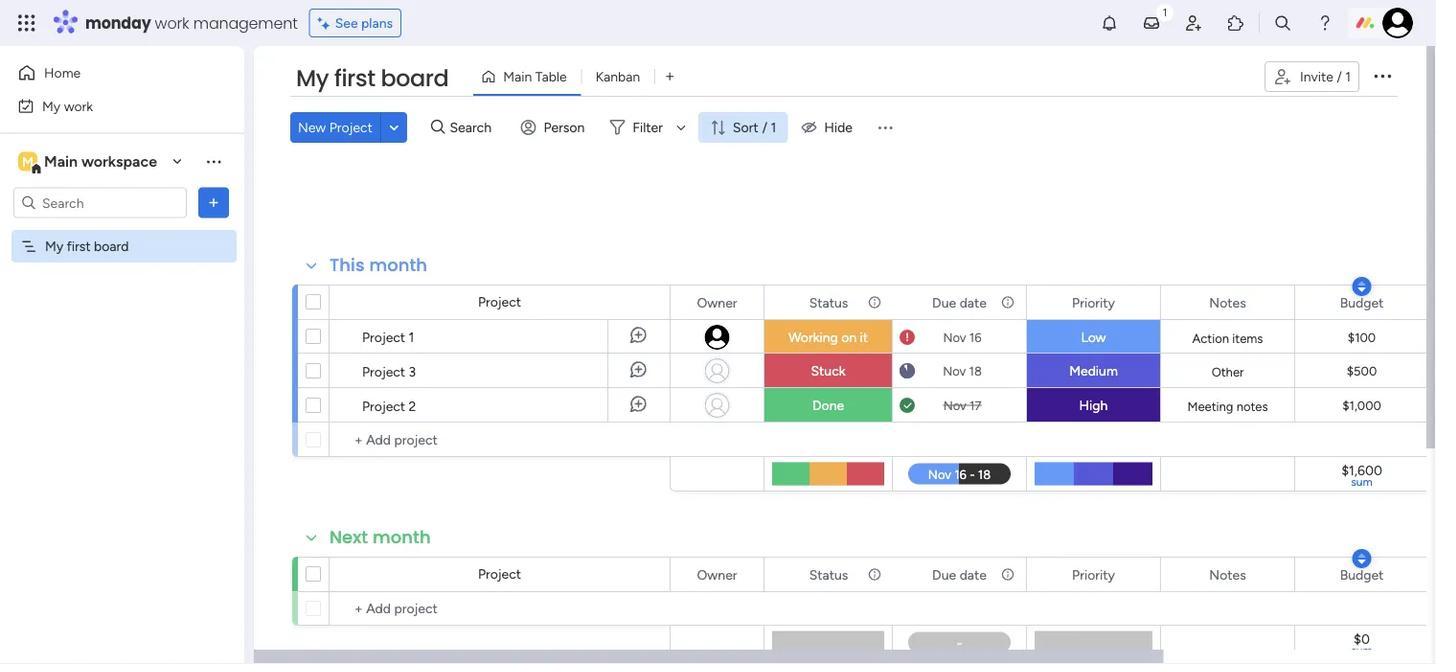 Task type: describe. For each thing, give the bounding box(es) containing it.
1 for invite / 1
[[1346, 69, 1352, 85]]

2 priority from the top
[[1073, 566, 1116, 583]]

action items
[[1193, 331, 1264, 346]]

items
[[1233, 331, 1264, 346]]

working on it
[[789, 329, 869, 346]]

project 2
[[362, 398, 416, 414]]

2
[[409, 398, 416, 414]]

this month
[[330, 253, 428, 277]]

monday work management
[[85, 12, 298, 34]]

invite members image
[[1185, 13, 1204, 33]]

1 priority from the top
[[1073, 294, 1116, 311]]

notifications image
[[1100, 13, 1120, 33]]

help image
[[1316, 13, 1335, 33]]

kanban
[[596, 69, 640, 85]]

column information image
[[867, 295, 883, 310]]

see
[[335, 15, 358, 31]]

16
[[970, 330, 982, 345]]

first inside list box
[[67, 238, 91, 254]]

/ for invite
[[1337, 69, 1343, 85]]

1 for sort / 1
[[771, 119, 777, 136]]

home
[[44, 65, 81, 81]]

add view image
[[666, 70, 674, 84]]

project 1
[[362, 329, 414, 345]]

my work
[[42, 98, 93, 114]]

1 priority field from the top
[[1068, 292, 1120, 313]]

month for this month
[[369, 253, 428, 277]]

monday
[[85, 12, 151, 34]]

2 priority field from the top
[[1068, 564, 1120, 585]]

sort
[[733, 119, 759, 136]]

This month field
[[325, 253, 432, 278]]

2 date from the top
[[960, 566, 987, 583]]

kanban button
[[581, 61, 655, 92]]

1 + add project text field from the top
[[339, 428, 661, 451]]

my inside button
[[42, 98, 61, 114]]

m
[[22, 153, 33, 170]]

0 horizontal spatial 1
[[409, 329, 414, 345]]

plans
[[361, 15, 393, 31]]

due for 1st due date field from the bottom of the page
[[933, 566, 957, 583]]

high
[[1080, 397, 1108, 414]]

table
[[536, 69, 567, 85]]

$1,600 sum
[[1342, 462, 1383, 489]]

done
[[813, 397, 845, 414]]

main for main workspace
[[44, 152, 78, 171]]

v2 overdue deadline image
[[900, 328, 915, 347]]

2 notes from the top
[[1210, 566, 1247, 583]]

my first board inside list box
[[45, 238, 129, 254]]

month for next month
[[373, 525, 431, 550]]

/ for sort
[[763, 119, 768, 136]]

owner for 2nd owner field from the bottom of the page
[[697, 294, 738, 311]]

menu image
[[876, 118, 895, 137]]

workspace image
[[18, 151, 37, 172]]

select product image
[[17, 13, 36, 33]]

$500
[[1347, 364, 1378, 379]]

board inside list box
[[94, 238, 129, 254]]

status for second status field from the bottom of the page
[[810, 294, 849, 311]]

working
[[789, 329, 838, 346]]

$0
[[1354, 631, 1371, 647]]

$1,600
[[1342, 462, 1383, 478]]

nov for nov 18
[[943, 363, 967, 379]]

nov 18
[[943, 363, 982, 379]]

$100
[[1348, 330, 1377, 346]]

project 3
[[362, 363, 416, 380]]

action
[[1193, 331, 1230, 346]]

arrow down image
[[670, 116, 693, 139]]

nov 17
[[944, 398, 982, 413]]

due date for 1st due date field from the bottom of the page
[[933, 566, 987, 583]]

my first board list box
[[0, 226, 244, 521]]

My first board field
[[291, 62, 454, 95]]

1 date from the top
[[960, 294, 987, 311]]

Search field
[[445, 114, 503, 141]]

nov 16
[[944, 330, 982, 345]]

notes
[[1237, 399, 1269, 414]]

board inside field
[[381, 62, 449, 94]]

invite
[[1301, 69, 1334, 85]]

my inside list box
[[45, 238, 63, 254]]

1 horizontal spatial options image
[[1372, 64, 1395, 87]]

budget field for this month
[[1336, 292, 1389, 313]]

see plans button
[[309, 9, 402, 37]]

due for 2nd due date field from the bottom of the page
[[933, 294, 957, 311]]

hide button
[[794, 112, 865, 143]]

1 image
[[1157, 1, 1174, 23]]

workspace options image
[[204, 152, 223, 171]]



Task type: locate. For each thing, give the bounding box(es) containing it.
2 status field from the top
[[805, 564, 853, 585]]

person
[[544, 119, 585, 136]]

invite / 1 button
[[1265, 61, 1360, 92]]

1 vertical spatial date
[[960, 566, 987, 583]]

1 vertical spatial notes
[[1210, 566, 1247, 583]]

1 vertical spatial budget field
[[1336, 564, 1389, 585]]

hide
[[825, 119, 853, 136]]

budget
[[1341, 294, 1384, 311], [1341, 566, 1384, 583]]

project inside button
[[329, 119, 373, 136]]

/ right sort
[[763, 119, 768, 136]]

medium
[[1070, 363, 1118, 379]]

0 horizontal spatial options image
[[204, 193, 223, 212]]

2 owner field from the top
[[693, 564, 742, 585]]

new
[[298, 119, 326, 136]]

option
[[0, 229, 244, 233]]

Budget field
[[1336, 292, 1389, 313], [1336, 564, 1389, 585]]

notes
[[1210, 294, 1247, 311], [1210, 566, 1247, 583]]

2 budget from the top
[[1341, 566, 1384, 583]]

main for main table
[[503, 69, 532, 85]]

board
[[381, 62, 449, 94], [94, 238, 129, 254]]

due
[[933, 294, 957, 311], [933, 566, 957, 583]]

0 vertical spatial date
[[960, 294, 987, 311]]

0 vertical spatial owner field
[[693, 292, 742, 313]]

2 sum from the top
[[1352, 644, 1373, 658]]

1 vertical spatial priority
[[1073, 566, 1116, 583]]

1 vertical spatial month
[[373, 525, 431, 550]]

1 vertical spatial work
[[64, 98, 93, 114]]

1 vertical spatial my
[[42, 98, 61, 114]]

management
[[193, 12, 298, 34]]

work down home at the left
[[64, 98, 93, 114]]

0 vertical spatial options image
[[1372, 64, 1395, 87]]

angle down image
[[390, 120, 399, 135]]

status for second status field from the top of the page
[[810, 566, 849, 583]]

workspace
[[81, 152, 157, 171]]

1 horizontal spatial /
[[1337, 69, 1343, 85]]

0 vertical spatial budget field
[[1336, 292, 1389, 313]]

first inside field
[[334, 62, 375, 94]]

column information image
[[1001, 295, 1016, 310], [867, 567, 883, 582], [1001, 567, 1016, 582]]

budget down sort desc icon
[[1341, 294, 1384, 311]]

budget field for next month
[[1336, 564, 1389, 585]]

Search in workspace field
[[40, 192, 160, 214]]

my first board down search in workspace field
[[45, 238, 129, 254]]

it
[[860, 329, 869, 346]]

/ right invite
[[1337, 69, 1343, 85]]

new project
[[298, 119, 373, 136]]

18
[[970, 363, 982, 379]]

2 due date from the top
[[933, 566, 987, 583]]

0 vertical spatial notes field
[[1205, 292, 1252, 313]]

0 vertical spatial owner
[[697, 294, 738, 311]]

Next month field
[[325, 525, 436, 550]]

first down search in workspace field
[[67, 238, 91, 254]]

2 status from the top
[[810, 566, 849, 583]]

1 vertical spatial first
[[67, 238, 91, 254]]

1 vertical spatial due date field
[[928, 564, 992, 585]]

0 horizontal spatial main
[[44, 152, 78, 171]]

1 horizontal spatial board
[[381, 62, 449, 94]]

budget field up $100
[[1336, 292, 1389, 313]]

0 vertical spatial due
[[933, 294, 957, 311]]

0 vertical spatial first
[[334, 62, 375, 94]]

my first board
[[296, 62, 449, 94], [45, 238, 129, 254]]

v2 search image
[[431, 117, 445, 138]]

options image down "workspace options" icon
[[204, 193, 223, 212]]

owner
[[697, 294, 738, 311], [697, 566, 738, 583]]

1 notes from the top
[[1210, 294, 1247, 311]]

next month
[[330, 525, 431, 550]]

1 vertical spatial + add project text field
[[339, 597, 661, 620]]

my inside field
[[296, 62, 329, 94]]

board up 'angle down' icon at the left
[[381, 62, 449, 94]]

1 vertical spatial options image
[[204, 193, 223, 212]]

options image
[[1372, 64, 1395, 87], [204, 193, 223, 212]]

0 vertical spatial + add project text field
[[339, 428, 661, 451]]

0 vertical spatial notes
[[1210, 294, 1247, 311]]

search everything image
[[1274, 13, 1293, 33]]

next
[[330, 525, 368, 550]]

month inside next month field
[[373, 525, 431, 550]]

1 vertical spatial due
[[933, 566, 957, 583]]

sum inside $1,600 sum
[[1352, 475, 1373, 489]]

0 vertical spatial board
[[381, 62, 449, 94]]

2 vertical spatial my
[[45, 238, 63, 254]]

see plans
[[335, 15, 393, 31]]

status
[[810, 294, 849, 311], [810, 566, 849, 583]]

other
[[1212, 364, 1245, 380]]

my up new at the top left of page
[[296, 62, 329, 94]]

0 horizontal spatial board
[[94, 238, 129, 254]]

first up new project
[[334, 62, 375, 94]]

nov
[[944, 330, 967, 345], [943, 363, 967, 379], [944, 398, 967, 413]]

1 vertical spatial owner field
[[693, 564, 742, 585]]

meeting notes
[[1188, 399, 1269, 414]]

project
[[329, 119, 373, 136], [478, 294, 522, 310], [362, 329, 406, 345], [362, 363, 406, 380], [362, 398, 406, 414], [478, 566, 522, 582]]

1 due date from the top
[[933, 294, 987, 311]]

work for my
[[64, 98, 93, 114]]

+ Add project text field
[[339, 428, 661, 451], [339, 597, 661, 620]]

Owner field
[[693, 292, 742, 313], [693, 564, 742, 585]]

$0 sum
[[1352, 631, 1373, 658]]

month
[[369, 253, 428, 277], [373, 525, 431, 550]]

filter button
[[602, 112, 693, 143]]

0 vertical spatial status
[[810, 294, 849, 311]]

1 inside button
[[1346, 69, 1352, 85]]

Priority field
[[1068, 292, 1120, 313], [1068, 564, 1120, 585]]

options image down john smith icon at right top
[[1372, 64, 1395, 87]]

1 status from the top
[[810, 294, 849, 311]]

owner for first owner field from the bottom of the page
[[697, 566, 738, 583]]

2 vertical spatial 1
[[409, 329, 414, 345]]

2 notes field from the top
[[1205, 564, 1252, 585]]

sort / 1
[[733, 119, 777, 136]]

1 horizontal spatial my first board
[[296, 62, 449, 94]]

budget field up $0
[[1336, 564, 1389, 585]]

1 status field from the top
[[805, 292, 853, 313]]

sum for $1,600
[[1352, 475, 1373, 489]]

sum down $1,000 at the bottom of the page
[[1352, 475, 1373, 489]]

1 vertical spatial sum
[[1352, 644, 1373, 658]]

0 horizontal spatial /
[[763, 119, 768, 136]]

0 vertical spatial status field
[[805, 292, 853, 313]]

main left table
[[503, 69, 532, 85]]

v2 done deadline image
[[900, 396, 915, 415]]

0 vertical spatial main
[[503, 69, 532, 85]]

1 budget from the top
[[1341, 294, 1384, 311]]

0 vertical spatial my
[[296, 62, 329, 94]]

0 horizontal spatial first
[[67, 238, 91, 254]]

john smith image
[[1383, 8, 1414, 38]]

main inside workspace selection element
[[44, 152, 78, 171]]

0 horizontal spatial work
[[64, 98, 93, 114]]

2 due from the top
[[933, 566, 957, 583]]

due date
[[933, 294, 987, 311], [933, 566, 987, 583]]

1 vertical spatial my first board
[[45, 238, 129, 254]]

1 vertical spatial owner
[[697, 566, 738, 583]]

sum for $0
[[1352, 644, 1373, 658]]

1 vertical spatial status field
[[805, 564, 853, 585]]

nov left '16'
[[944, 330, 967, 345]]

1 right sort
[[771, 119, 777, 136]]

invite / 1
[[1301, 69, 1352, 85]]

0 vertical spatial budget
[[1341, 294, 1384, 311]]

work
[[155, 12, 189, 34], [64, 98, 93, 114]]

month right 'next' at bottom
[[373, 525, 431, 550]]

2 budget field from the top
[[1336, 564, 1389, 585]]

date
[[960, 294, 987, 311], [960, 566, 987, 583]]

main workspace
[[44, 152, 157, 171]]

stuck
[[811, 363, 846, 379]]

0 vertical spatial priority
[[1073, 294, 1116, 311]]

main right workspace image
[[44, 152, 78, 171]]

my first board inside field
[[296, 62, 449, 94]]

2 due date field from the top
[[928, 564, 992, 585]]

sum
[[1352, 475, 1373, 489], [1352, 644, 1373, 658]]

main table button
[[474, 61, 581, 92]]

1 vertical spatial nov
[[943, 363, 967, 379]]

1 due from the top
[[933, 294, 957, 311]]

sum down sort desc image
[[1352, 644, 1373, 658]]

0 horizontal spatial my first board
[[45, 238, 129, 254]]

3
[[409, 363, 416, 380]]

1 vertical spatial notes field
[[1205, 564, 1252, 585]]

month inside 'this month' field
[[369, 253, 428, 277]]

1 right invite
[[1346, 69, 1352, 85]]

1 notes field from the top
[[1205, 292, 1252, 313]]

my down home at the left
[[42, 98, 61, 114]]

1 due date field from the top
[[928, 292, 992, 313]]

1 vertical spatial due date
[[933, 566, 987, 583]]

0 vertical spatial priority field
[[1068, 292, 1120, 313]]

budget down sort desc image
[[1341, 566, 1384, 583]]

my down search in workspace field
[[45, 238, 63, 254]]

first
[[334, 62, 375, 94], [67, 238, 91, 254]]

my first board up 'angle down' icon at the left
[[296, 62, 449, 94]]

new project button
[[290, 112, 380, 143]]

1 owner from the top
[[697, 294, 738, 311]]

main
[[503, 69, 532, 85], [44, 152, 78, 171]]

month right "this"
[[369, 253, 428, 277]]

0 vertical spatial 1
[[1346, 69, 1352, 85]]

budget for this month
[[1341, 294, 1384, 311]]

work inside button
[[64, 98, 93, 114]]

work for monday
[[155, 12, 189, 34]]

inbox image
[[1143, 13, 1162, 33]]

Status field
[[805, 292, 853, 313], [805, 564, 853, 585]]

nov for nov 16
[[944, 330, 967, 345]]

1
[[1346, 69, 1352, 85], [771, 119, 777, 136], [409, 329, 414, 345]]

$1,000
[[1343, 398, 1382, 414]]

1 vertical spatial status
[[810, 566, 849, 583]]

/ inside button
[[1337, 69, 1343, 85]]

1 owner field from the top
[[693, 292, 742, 313]]

0 vertical spatial my first board
[[296, 62, 449, 94]]

low
[[1082, 329, 1107, 346]]

sort desc image
[[1359, 280, 1366, 293]]

/
[[1337, 69, 1343, 85], [763, 119, 768, 136]]

budget for next month
[[1341, 566, 1384, 583]]

1 sum from the top
[[1352, 475, 1373, 489]]

on
[[842, 329, 857, 346]]

Due date field
[[928, 292, 992, 313], [928, 564, 992, 585]]

this
[[330, 253, 365, 277]]

1 vertical spatial priority field
[[1068, 564, 1120, 585]]

work right monday at the left top
[[155, 12, 189, 34]]

filter
[[633, 119, 663, 136]]

board down search in workspace field
[[94, 238, 129, 254]]

0 vertical spatial work
[[155, 12, 189, 34]]

1 vertical spatial main
[[44, 152, 78, 171]]

3 nov from the top
[[944, 398, 967, 413]]

1 vertical spatial 1
[[771, 119, 777, 136]]

1 horizontal spatial 1
[[771, 119, 777, 136]]

0 vertical spatial due date field
[[928, 292, 992, 313]]

17
[[970, 398, 982, 413]]

workspace selection element
[[18, 150, 160, 175]]

priority
[[1073, 294, 1116, 311], [1073, 566, 1116, 583]]

2 owner from the top
[[697, 566, 738, 583]]

1 horizontal spatial work
[[155, 12, 189, 34]]

1 vertical spatial board
[[94, 238, 129, 254]]

main inside button
[[503, 69, 532, 85]]

1 nov from the top
[[944, 330, 967, 345]]

0 vertical spatial due date
[[933, 294, 987, 311]]

1 horizontal spatial main
[[503, 69, 532, 85]]

1 up 3
[[409, 329, 414, 345]]

main table
[[503, 69, 567, 85]]

Notes field
[[1205, 292, 1252, 313], [1205, 564, 1252, 585]]

1 budget field from the top
[[1336, 292, 1389, 313]]

meeting
[[1188, 399, 1234, 414]]

due date for 2nd due date field from the bottom of the page
[[933, 294, 987, 311]]

1 vertical spatial /
[[763, 119, 768, 136]]

0 vertical spatial nov
[[944, 330, 967, 345]]

1 horizontal spatial first
[[334, 62, 375, 94]]

my work button
[[12, 91, 206, 121]]

1 vertical spatial budget
[[1341, 566, 1384, 583]]

2 + add project text field from the top
[[339, 597, 661, 620]]

nov left 17 on the right of page
[[944, 398, 967, 413]]

2 vertical spatial nov
[[944, 398, 967, 413]]

2 horizontal spatial 1
[[1346, 69, 1352, 85]]

nov for nov 17
[[944, 398, 967, 413]]

my
[[296, 62, 329, 94], [42, 98, 61, 114], [45, 238, 63, 254]]

apps image
[[1227, 13, 1246, 33]]

0 vertical spatial /
[[1337, 69, 1343, 85]]

0 vertical spatial sum
[[1352, 475, 1373, 489]]

0 vertical spatial month
[[369, 253, 428, 277]]

2 nov from the top
[[943, 363, 967, 379]]

nov left 18
[[943, 363, 967, 379]]

sort desc image
[[1359, 552, 1366, 566]]

person button
[[513, 112, 597, 143]]

home button
[[12, 58, 206, 88]]



Task type: vqa. For each thing, say whether or not it's contained in the screenshot.
2
yes



